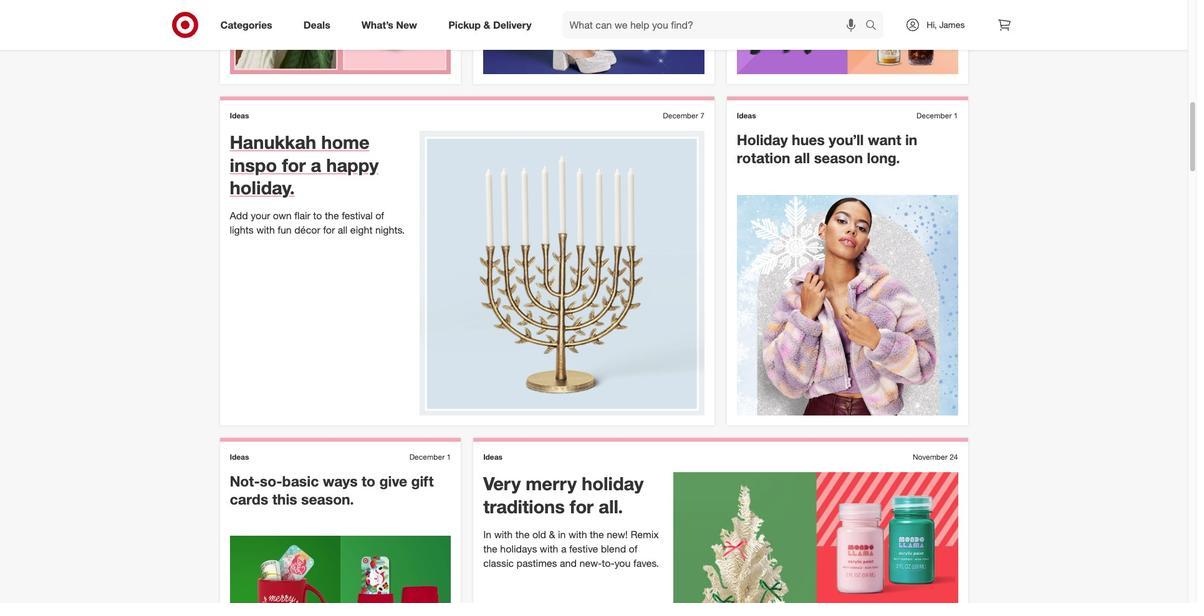 Task type: vqa. For each thing, say whether or not it's contained in the screenshot.
bottom a
yes



Task type: describe. For each thing, give the bounding box(es) containing it.
in
[[484, 529, 492, 541]]

nye party ideas for a more-is-more 2024. image
[[484, 0, 705, 74]]

very merry holiday traditions for all. image
[[674, 473, 959, 604]]

cards
[[230, 491, 268, 509]]

décor
[[295, 224, 321, 236]]

want
[[868, 131, 902, 149]]

what's new link
[[351, 11, 433, 39]]

all inside holiday hues you'll want in rotation all season long.
[[795, 149, 811, 167]]

november
[[913, 453, 948, 462]]

of inside in with the old & in with the new! remix the holidays with a festive blend of classic pastimes and new-to-you faves.
[[629, 543, 638, 556]]

nights.
[[376, 224, 405, 236]]

remix
[[631, 529, 659, 541]]

1 horizontal spatial december
[[663, 111, 699, 121]]

give
[[380, 473, 408, 491]]

& inside pickup & delivery 'link'
[[484, 18, 491, 31]]

1 for not-so-basic ways to give gift cards this season.
[[447, 453, 451, 462]]

old
[[533, 529, 547, 541]]

holidays
[[501, 543, 537, 556]]

all inside 'add your own flair to the festival of lights with fun décor for all eight nights.'
[[338, 224, 348, 236]]

with inside 'add your own flair to the festival of lights with fun décor for all eight nights.'
[[257, 224, 275, 236]]

to-
[[602, 558, 615, 570]]

1 for holiday hues you'll want in rotation all season long.
[[955, 111, 959, 121]]

this
[[272, 491, 297, 509]]

merry
[[526, 473, 577, 496]]

lights
[[230, 224, 254, 236]]

december for holiday hues you'll want in rotation all season long.
[[917, 111, 952, 121]]

pickup
[[449, 18, 481, 31]]

all.
[[599, 496, 624, 518]]

you
[[615, 558, 631, 570]]

What can we help you find? suggestions appear below search field
[[563, 11, 869, 39]]

holiday
[[582, 473, 644, 496]]

and
[[560, 558, 577, 570]]

december 1 for holiday hues you'll want in rotation all season long.
[[917, 111, 959, 121]]

classic
[[484, 558, 514, 570]]

deals
[[304, 18, 331, 31]]

with right in at left bottom
[[495, 529, 513, 541]]

not-so-basic ways to give gift cards this season.
[[230, 473, 434, 509]]

with up festive
[[569, 529, 588, 541]]

holiday.
[[230, 177, 295, 199]]

with down old
[[540, 543, 559, 556]]

season
[[815, 149, 864, 167]]

new-
[[580, 558, 602, 570]]

faves.
[[634, 558, 660, 570]]

the up festive
[[590, 529, 604, 541]]

festive
[[570, 543, 599, 556]]

ideas for hanukkah home inspo for a happy holiday. image
[[230, 111, 249, 121]]

holiday
[[737, 131, 788, 149]]

categories link
[[210, 11, 288, 39]]

search button
[[861, 11, 891, 41]]

december 7
[[663, 111, 705, 121]]

december 1 for not-so-basic ways to give gift cards this season.
[[410, 453, 451, 462]]

happy
[[326, 154, 379, 176]]

in inside in with the old & in with the new! remix the holidays with a festive blend of classic pastimes and new-to-you faves.
[[558, 529, 566, 541]]

festival
[[342, 210, 373, 222]]

holiday hues you'll want in rotation all season long. image
[[737, 195, 959, 416]]

rotation
[[737, 149, 791, 167]]

hanukkah
[[230, 131, 316, 154]]

24
[[950, 453, 959, 462]]

very merry holiday traditions for all.
[[484, 473, 644, 518]]



Task type: locate. For each thing, give the bounding box(es) containing it.
of inside 'add your own flair to the festival of lights with fun décor for all eight nights.'
[[376, 210, 384, 222]]

2 vertical spatial for
[[570, 496, 594, 518]]

of up 'nights.'
[[376, 210, 384, 222]]

1 horizontal spatial 1
[[955, 111, 959, 121]]

very
[[484, 473, 521, 496]]

fun
[[278, 224, 292, 236]]

stocking ideas to match their style & holiday vibe. image
[[230, 0, 451, 74]]

the up holidays
[[516, 529, 530, 541]]

1 vertical spatial &
[[549, 529, 556, 541]]

home
[[322, 131, 370, 154]]

pickup & delivery
[[449, 18, 532, 31]]

for right décor
[[323, 224, 335, 236]]

pickup & delivery link
[[438, 11, 548, 39]]

for inside 'add your own flair to the festival of lights with fun décor for all eight nights.'
[[323, 224, 335, 236]]

december
[[663, 111, 699, 121], [917, 111, 952, 121], [410, 453, 445, 462]]

1
[[955, 111, 959, 121], [447, 453, 451, 462]]

1 horizontal spatial for
[[323, 224, 335, 236]]

in right old
[[558, 529, 566, 541]]

&
[[484, 18, 491, 31], [549, 529, 556, 541]]

2 horizontal spatial december
[[917, 111, 952, 121]]

0 horizontal spatial in
[[558, 529, 566, 541]]

all
[[795, 149, 811, 167], [338, 224, 348, 236]]

in inside holiday hues you'll want in rotation all season long.
[[906, 131, 918, 149]]

holiday hues you'll want in rotation all season long.
[[737, 131, 918, 167]]

1 horizontal spatial a
[[561, 543, 567, 556]]

0 horizontal spatial december
[[410, 453, 445, 462]]

ideas up not-
[[230, 453, 249, 462]]

hanukkah home inspo for a happy holiday. image
[[420, 131, 705, 416]]

1 horizontal spatial to
[[362, 473, 376, 491]]

to left give
[[362, 473, 376, 491]]

pastimes
[[517, 558, 558, 570]]

hanukkah home inspo for a happy holiday.
[[230, 131, 379, 199]]

deals link
[[293, 11, 346, 39]]

the inside 'add your own flair to the festival of lights with fun décor for all eight nights.'
[[325, 210, 339, 222]]

2 horizontal spatial for
[[570, 496, 594, 518]]

& right the pickup
[[484, 18, 491, 31]]

a
[[311, 154, 321, 176], [561, 543, 567, 556]]

november 24
[[913, 453, 959, 462]]

1 horizontal spatial in
[[906, 131, 918, 149]]

5 viral trends to try asap. image
[[737, 0, 959, 74]]

not-
[[230, 473, 260, 491]]

1 horizontal spatial &
[[549, 529, 556, 541]]

new
[[396, 18, 418, 31]]

december for not-so-basic ways to give gift cards this season.
[[410, 453, 445, 462]]

0 vertical spatial 1
[[955, 111, 959, 121]]

hi,
[[927, 19, 938, 30]]

season.
[[301, 491, 354, 509]]

inspo
[[230, 154, 277, 176]]

0 vertical spatial in
[[906, 131, 918, 149]]

hues
[[792, 131, 825, 149]]

all left the eight on the top of the page
[[338, 224, 348, 236]]

your
[[251, 210, 270, 222]]

to for ways
[[362, 473, 376, 491]]

the left the festival
[[325, 210, 339, 222]]

hi, james
[[927, 19, 966, 30]]

1 vertical spatial a
[[561, 543, 567, 556]]

with down your
[[257, 224, 275, 236]]

0 horizontal spatial &
[[484, 18, 491, 31]]

1 horizontal spatial december 1
[[917, 111, 959, 121]]

1 vertical spatial december 1
[[410, 453, 451, 462]]

a inside hanukkah home inspo for a happy holiday.
[[311, 154, 321, 176]]

a left happy
[[311, 154, 321, 176]]

ways
[[323, 473, 358, 491]]

for
[[282, 154, 306, 176], [323, 224, 335, 236], [570, 496, 594, 518]]

0 vertical spatial of
[[376, 210, 384, 222]]

a inside in with the old & in with the new! remix the holidays with a festive blend of classic pastimes and new-to-you faves.
[[561, 543, 567, 556]]

ideas up "hanukkah"
[[230, 111, 249, 121]]

1 horizontal spatial all
[[795, 149, 811, 167]]

what's
[[362, 18, 394, 31]]

flair
[[295, 210, 311, 222]]

ideas for holiday hues you'll want in rotation all season long. image at the right of the page
[[737, 111, 757, 121]]

blend
[[601, 543, 627, 556]]

ideas
[[230, 111, 249, 121], [737, 111, 757, 121], [230, 453, 249, 462], [484, 453, 503, 462]]

0 vertical spatial december 1
[[917, 111, 959, 121]]

ideas up holiday
[[737, 111, 757, 121]]

long.
[[868, 149, 901, 167]]

the down in at left bottom
[[484, 543, 498, 556]]

for inside hanukkah home inspo for a happy holiday.
[[282, 154, 306, 176]]

0 vertical spatial all
[[795, 149, 811, 167]]

december 1
[[917, 111, 959, 121], [410, 453, 451, 462]]

0 vertical spatial a
[[311, 154, 321, 176]]

in
[[906, 131, 918, 149], [558, 529, 566, 541]]

0 horizontal spatial a
[[311, 154, 321, 176]]

own
[[273, 210, 292, 222]]

for inside very merry holiday traditions for all.
[[570, 496, 594, 518]]

you'll
[[829, 131, 865, 149]]

to inside not-so-basic ways to give gift cards this season.
[[362, 473, 376, 491]]

the
[[325, 210, 339, 222], [516, 529, 530, 541], [590, 529, 604, 541], [484, 543, 498, 556]]

with
[[257, 224, 275, 236], [495, 529, 513, 541], [569, 529, 588, 541], [540, 543, 559, 556]]

1 vertical spatial all
[[338, 224, 348, 236]]

0 horizontal spatial to
[[313, 210, 322, 222]]

to
[[313, 210, 322, 222], [362, 473, 376, 491]]

gift
[[412, 473, 434, 491]]

in right want
[[906, 131, 918, 149]]

to for flair
[[313, 210, 322, 222]]

so-
[[260, 473, 282, 491]]

basic
[[282, 473, 319, 491]]

& inside in with the old & in with the new! remix the holidays with a festive blend of classic pastimes and new-to-you faves.
[[549, 529, 556, 541]]

a up and
[[561, 543, 567, 556]]

0 vertical spatial to
[[313, 210, 322, 222]]

1 vertical spatial for
[[323, 224, 335, 236]]

0 vertical spatial for
[[282, 154, 306, 176]]

search
[[861, 20, 891, 32]]

in with the old & in with the new! remix the holidays with a festive blend of classic pastimes and new-to-you faves.
[[484, 529, 660, 570]]

1 vertical spatial in
[[558, 529, 566, 541]]

add
[[230, 210, 248, 222]]

0 horizontal spatial december 1
[[410, 453, 451, 462]]

ideas for not-so-basic ways to give gift cards this season. image
[[230, 453, 249, 462]]

to right flair
[[313, 210, 322, 222]]

of up you
[[629, 543, 638, 556]]

what's new
[[362, 18, 418, 31]]

0 horizontal spatial 1
[[447, 453, 451, 462]]

0 horizontal spatial for
[[282, 154, 306, 176]]

ideas for very merry holiday traditions for all. image
[[484, 453, 503, 462]]

0 vertical spatial &
[[484, 18, 491, 31]]

ideas up very
[[484, 453, 503, 462]]

traditions
[[484, 496, 565, 518]]

eight
[[351, 224, 373, 236]]

& right old
[[549, 529, 556, 541]]

1 vertical spatial to
[[362, 473, 376, 491]]

1 horizontal spatial of
[[629, 543, 638, 556]]

to inside 'add your own flair to the festival of lights with fun décor for all eight nights.'
[[313, 210, 322, 222]]

0 horizontal spatial of
[[376, 210, 384, 222]]

for down "hanukkah"
[[282, 154, 306, 176]]

james
[[940, 19, 966, 30]]

of
[[376, 210, 384, 222], [629, 543, 638, 556]]

0 horizontal spatial all
[[338, 224, 348, 236]]

add your own flair to the festival of lights with fun décor for all eight nights.
[[230, 210, 405, 236]]

1 vertical spatial 1
[[447, 453, 451, 462]]

categories
[[221, 18, 272, 31]]

for left all.
[[570, 496, 594, 518]]

new!
[[607, 529, 628, 541]]

1 vertical spatial of
[[629, 543, 638, 556]]

7
[[701, 111, 705, 121]]

delivery
[[493, 18, 532, 31]]

all down hues
[[795, 149, 811, 167]]

not-so-basic ways to give gift cards this season. image
[[230, 537, 451, 604]]



